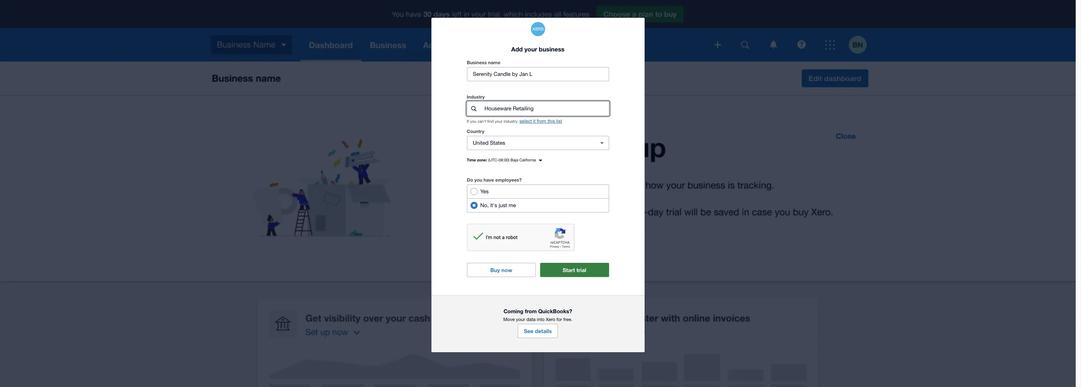 Task type: locate. For each thing, give the bounding box(es) containing it.
you right if
[[470, 120, 476, 124]]

from inside coming from quickbooks? move your data into xero for free.
[[525, 309, 537, 315]]

no, it's just me
[[480, 203, 516, 209]]

if
[[467, 120, 469, 124]]

do
[[467, 177, 473, 183]]

from
[[537, 119, 546, 124], [525, 309, 537, 315]]

2 vertical spatial your
[[516, 318, 525, 323]]

buy now button
[[467, 264, 536, 278]]

trial
[[577, 267, 586, 274]]

start
[[563, 267, 575, 274]]

Business name field
[[467, 68, 609, 81]]

your right 'find'
[[495, 120, 503, 124]]

business name
[[467, 60, 500, 66]]

your left data
[[516, 318, 525, 323]]

you inside if you can't find your industry, select it from this list
[[470, 120, 476, 124]]

your for can't
[[495, 120, 503, 124]]

start trial button
[[540, 264, 609, 278]]

you for have
[[474, 177, 482, 183]]

your inside if you can't find your industry, select it from this list
[[495, 120, 503, 124]]

me
[[509, 203, 516, 209]]

zone:
[[477, 158, 487, 163]]

yes
[[480, 189, 489, 195]]

industry
[[467, 94, 485, 100]]

it's
[[490, 203, 497, 209]]

start trial
[[563, 267, 586, 274]]

details
[[535, 329, 552, 335]]

data
[[526, 318, 536, 323]]

business
[[467, 60, 487, 66]]

find
[[487, 120, 494, 124]]

into
[[537, 318, 545, 323]]

see
[[524, 329, 534, 335]]

see details
[[524, 329, 552, 335]]

1 vertical spatial from
[[525, 309, 537, 315]]

select
[[520, 119, 532, 124]]

you
[[470, 120, 476, 124], [474, 177, 482, 183]]

xero
[[546, 318, 555, 323]]

from up data
[[525, 309, 537, 315]]

california
[[519, 158, 536, 163]]

coming
[[504, 309, 523, 315]]

for
[[557, 318, 562, 323]]

if you can't find your industry, select it from this list
[[467, 119, 562, 124]]

from right it
[[537, 119, 546, 124]]

business
[[539, 45, 565, 53]]

your
[[525, 45, 537, 53], [495, 120, 503, 124], [516, 318, 525, 323]]

no,
[[480, 203, 489, 209]]

now
[[502, 267, 512, 274]]

select it from this list button
[[520, 119, 562, 124]]

free.
[[563, 318, 573, 323]]

Country field
[[467, 137, 592, 150]]

employees?
[[495, 177, 522, 183]]

1 vertical spatial you
[[474, 177, 482, 183]]

0 vertical spatial you
[[470, 120, 476, 124]]

you right do
[[474, 177, 482, 183]]

can't
[[478, 120, 486, 124]]

industry,
[[504, 120, 518, 124]]

your right "add"
[[525, 45, 537, 53]]

your inside coming from quickbooks? move your data into xero for free.
[[516, 318, 525, 323]]

1 vertical spatial your
[[495, 120, 503, 124]]



Task type: vqa. For each thing, say whether or not it's contained in the screenshot.
More date options 'icon'
no



Task type: describe. For each thing, give the bounding box(es) containing it.
list
[[556, 119, 562, 124]]

it
[[533, 119, 536, 124]]

just
[[499, 203, 507, 209]]

do you have employees?
[[467, 177, 522, 183]]

do you have employees? group
[[467, 185, 609, 213]]

search icon image
[[471, 106, 477, 112]]

08:00)
[[499, 158, 510, 163]]

country
[[467, 129, 484, 134]]

Industry field
[[484, 102, 609, 116]]

move
[[503, 318, 515, 323]]

(utc-
[[488, 158, 499, 163]]

this
[[548, 119, 555, 124]]

time
[[467, 158, 476, 163]]

your for quickbooks?
[[516, 318, 525, 323]]

coming from quickbooks? move your data into xero for free.
[[503, 309, 573, 323]]

buy
[[490, 267, 500, 274]]

have
[[484, 177, 494, 183]]

see details button
[[518, 325, 558, 339]]

add
[[511, 45, 523, 53]]

buy now
[[490, 267, 512, 274]]

time zone: (utc-08:00) baja california
[[467, 158, 536, 163]]

baja
[[511, 158, 518, 163]]

0 vertical spatial your
[[525, 45, 537, 53]]

clear image
[[595, 136, 609, 150]]

you for can't
[[470, 120, 476, 124]]

0 vertical spatial from
[[537, 119, 546, 124]]

name
[[488, 60, 500, 66]]

quickbooks?
[[538, 309, 572, 315]]

xero image
[[531, 22, 545, 36]]

add your business
[[511, 45, 565, 53]]



